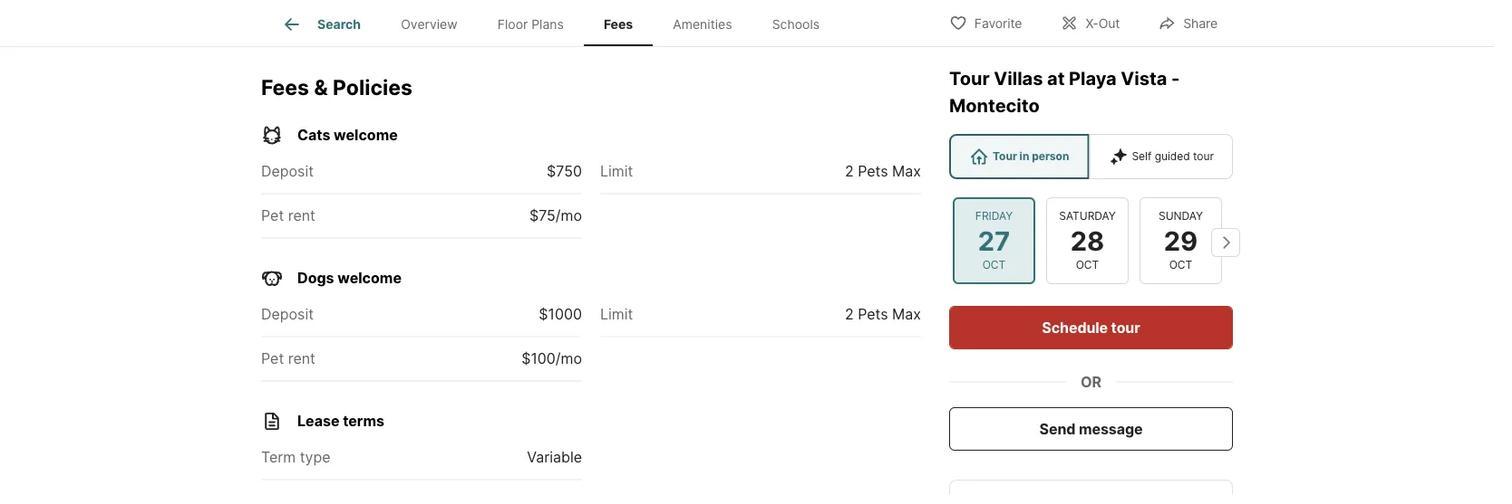 Task type: vqa. For each thing, say whether or not it's contained in the screenshot.
the 8117 Tremaine Ct Unit H link
no



Task type: describe. For each thing, give the bounding box(es) containing it.
max for $1000
[[892, 306, 921, 324]]

tour inside button
[[1111, 319, 1140, 337]]

search
[[317, 17, 361, 32]]

terms
[[343, 413, 384, 431]]

2 for $750
[[845, 163, 854, 181]]

schools tab
[[752, 3, 840, 46]]

share button
[[1143, 4, 1233, 41]]

in
[[1020, 150, 1029, 163]]

27
[[978, 225, 1010, 257]]

deposit for dogs
[[261, 306, 314, 324]]

lease terms
[[297, 413, 384, 431]]

floor plans tab
[[478, 3, 584, 46]]

oct for 28
[[1076, 259, 1099, 272]]

variable
[[527, 450, 582, 467]]

pets for $1000
[[858, 306, 888, 324]]

message
[[1079, 421, 1143, 438]]

-
[[1171, 68, 1180, 90]]

overview tab
[[381, 3, 478, 46]]

pet rent for cats welcome
[[261, 207, 315, 225]]

self
[[1132, 150, 1152, 163]]

playa
[[1069, 68, 1117, 90]]

dogs welcome
[[297, 270, 402, 288]]

out
[[1099, 16, 1120, 31]]

send message button
[[949, 408, 1233, 452]]

2 for $1000
[[845, 306, 854, 324]]

sunday
[[1159, 210, 1203, 223]]

$100/mo
[[522, 351, 582, 368]]

friday 27 oct
[[975, 210, 1013, 272]]

deposit for cats
[[261, 163, 314, 181]]

fees for fees
[[604, 17, 633, 32]]

lease
[[297, 413, 340, 431]]

$1000
[[539, 306, 582, 324]]

schedule tour
[[1042, 319, 1140, 337]]

tour in person
[[993, 150, 1069, 163]]

pet for cats welcome
[[261, 207, 284, 225]]

x-
[[1086, 16, 1099, 31]]

29
[[1164, 225, 1198, 257]]

type
[[300, 450, 330, 467]]

favorite button
[[934, 4, 1038, 41]]

plans
[[531, 17, 564, 32]]

tab list containing search
[[261, 0, 854, 46]]

policies
[[333, 75, 412, 101]]

x-out button
[[1045, 4, 1135, 41]]

self guided tour
[[1132, 150, 1214, 163]]

amenities
[[673, 17, 732, 32]]

tour inside option
[[1193, 150, 1214, 163]]

oct for 29
[[1169, 259, 1193, 272]]

saturday
[[1059, 210, 1116, 223]]

2 pets max for $750
[[845, 163, 921, 181]]

tour in person option
[[949, 134, 1089, 180]]

fees & policies
[[261, 75, 412, 101]]

villas
[[994, 68, 1043, 90]]

schedule tour button
[[949, 306, 1233, 350]]

cats welcome
[[297, 127, 398, 144]]

search link
[[281, 14, 361, 35]]

self guided tour option
[[1089, 134, 1233, 180]]



Task type: locate. For each thing, give the bounding box(es) containing it.
rent for cats
[[288, 207, 315, 225]]

fees tab
[[584, 3, 653, 46]]

1 vertical spatial pets
[[858, 306, 888, 324]]

overview
[[401, 17, 458, 32]]

3 oct from the left
[[1169, 259, 1193, 272]]

pet rent up lease
[[261, 351, 315, 368]]

1 horizontal spatial tour
[[993, 150, 1017, 163]]

0 vertical spatial 2 pets max
[[845, 163, 921, 181]]

tour
[[949, 68, 990, 90], [993, 150, 1017, 163]]

friday
[[975, 210, 1013, 223]]

1 vertical spatial welcome
[[338, 270, 402, 288]]

2 deposit from the top
[[261, 306, 314, 324]]

limit for $1000
[[600, 306, 633, 324]]

1 vertical spatial rent
[[288, 351, 315, 368]]

deposit
[[261, 163, 314, 181], [261, 306, 314, 324]]

2 horizontal spatial oct
[[1169, 259, 1193, 272]]

tour inside option
[[993, 150, 1017, 163]]

list box containing tour in person
[[949, 134, 1233, 180]]

2 2 pets max from the top
[[845, 306, 921, 324]]

0 vertical spatial 2
[[845, 163, 854, 181]]

1 2 from the top
[[845, 163, 854, 181]]

0 horizontal spatial tour
[[1111, 319, 1140, 337]]

sunday 29 oct
[[1159, 210, 1203, 272]]

1 oct from the left
[[983, 259, 1006, 272]]

fees for fees & policies
[[261, 75, 309, 101]]

tab list
[[261, 0, 854, 46]]

1 vertical spatial 2 pets max
[[845, 306, 921, 324]]

term
[[261, 450, 296, 467]]

pets
[[858, 163, 888, 181], [858, 306, 888, 324]]

tour
[[1193, 150, 1214, 163], [1111, 319, 1140, 337]]

pet rent
[[261, 207, 315, 225], [261, 351, 315, 368]]

amenities tab
[[653, 3, 752, 46]]

oct down 28
[[1076, 259, 1099, 272]]

oct for 27
[[983, 259, 1006, 272]]

rent for dogs
[[288, 351, 315, 368]]

tour villas at playa vista - montecito
[[949, 68, 1180, 117]]

welcome down policies
[[334, 127, 398, 144]]

oct inside sunday 29 oct
[[1169, 259, 1193, 272]]

0 horizontal spatial fees
[[261, 75, 309, 101]]

1 2 pets max from the top
[[845, 163, 921, 181]]

schedule
[[1042, 319, 1108, 337]]

welcome right dogs
[[338, 270, 402, 288]]

0 vertical spatial welcome
[[334, 127, 398, 144]]

1 vertical spatial max
[[892, 306, 921, 324]]

pet for dogs welcome
[[261, 351, 284, 368]]

share
[[1184, 16, 1218, 31]]

1 vertical spatial tour
[[1111, 319, 1140, 337]]

$75/mo
[[529, 207, 582, 225]]

fees left &
[[261, 75, 309, 101]]

2
[[845, 163, 854, 181], [845, 306, 854, 324]]

0 horizontal spatial tour
[[949, 68, 990, 90]]

tour for tour villas at playa vista - montecito
[[949, 68, 990, 90]]

tour right guided
[[1193, 150, 1214, 163]]

fees inside tab
[[604, 17, 633, 32]]

2 max from the top
[[892, 306, 921, 324]]

0 vertical spatial pets
[[858, 163, 888, 181]]

x-out
[[1086, 16, 1120, 31]]

0 vertical spatial pet
[[261, 207, 284, 225]]

deposit down dogs
[[261, 306, 314, 324]]

1 horizontal spatial tour
[[1193, 150, 1214, 163]]

1 limit from the top
[[600, 163, 633, 181]]

fees
[[604, 17, 633, 32], [261, 75, 309, 101]]

0 horizontal spatial oct
[[983, 259, 1006, 272]]

1 horizontal spatial oct
[[1076, 259, 1099, 272]]

tour up montecito on the top
[[949, 68, 990, 90]]

send message
[[1040, 421, 1143, 438]]

0 vertical spatial fees
[[604, 17, 633, 32]]

floor
[[498, 17, 528, 32]]

1 rent from the top
[[288, 207, 315, 225]]

max
[[892, 163, 921, 181], [892, 306, 921, 324]]

2 pet rent from the top
[[261, 351, 315, 368]]

1 max from the top
[[892, 163, 921, 181]]

oct inside the friday 27 oct
[[983, 259, 1006, 272]]

welcome for cats welcome
[[334, 127, 398, 144]]

floor plans
[[498, 17, 564, 32]]

1 horizontal spatial fees
[[604, 17, 633, 32]]

0 vertical spatial deposit
[[261, 163, 314, 181]]

2 rent from the top
[[288, 351, 315, 368]]

2 limit from the top
[[600, 306, 633, 324]]

schools
[[772, 17, 820, 32]]

2 2 from the top
[[845, 306, 854, 324]]

1 vertical spatial limit
[[600, 306, 633, 324]]

person
[[1032, 150, 1069, 163]]

oct down 29
[[1169, 259, 1193, 272]]

0 vertical spatial rent
[[288, 207, 315, 225]]

next image
[[1211, 228, 1240, 258]]

tour for tour in person
[[993, 150, 1017, 163]]

rent up lease
[[288, 351, 315, 368]]

welcome for dogs welcome
[[338, 270, 402, 288]]

1 vertical spatial fees
[[261, 75, 309, 101]]

rent up dogs
[[288, 207, 315, 225]]

1 vertical spatial pet rent
[[261, 351, 315, 368]]

at
[[1047, 68, 1065, 90]]

oct inside the saturday 28 oct
[[1076, 259, 1099, 272]]

send
[[1040, 421, 1076, 438]]

rent
[[288, 207, 315, 225], [288, 351, 315, 368]]

limit right $1000
[[600, 306, 633, 324]]

$750
[[547, 163, 582, 181]]

1 vertical spatial pet
[[261, 351, 284, 368]]

&
[[314, 75, 328, 101]]

favorite
[[975, 16, 1022, 31]]

0 vertical spatial limit
[[600, 163, 633, 181]]

1 vertical spatial tour
[[993, 150, 1017, 163]]

guided
[[1155, 150, 1190, 163]]

term type
[[261, 450, 330, 467]]

1 pet rent from the top
[[261, 207, 315, 225]]

list box
[[949, 134, 1233, 180]]

1 deposit from the top
[[261, 163, 314, 181]]

0 vertical spatial pet rent
[[261, 207, 315, 225]]

dogs
[[297, 270, 334, 288]]

0 vertical spatial max
[[892, 163, 921, 181]]

0 vertical spatial tour
[[1193, 150, 1214, 163]]

fees right plans
[[604, 17, 633, 32]]

1 pet from the top
[[261, 207, 284, 225]]

welcome
[[334, 127, 398, 144], [338, 270, 402, 288]]

28
[[1071, 225, 1105, 257]]

montecito
[[949, 95, 1040, 117]]

pets for $750
[[858, 163, 888, 181]]

pet rent up dogs
[[261, 207, 315, 225]]

oct
[[983, 259, 1006, 272], [1076, 259, 1099, 272], [1169, 259, 1193, 272]]

vista
[[1121, 68, 1167, 90]]

limit
[[600, 163, 633, 181], [600, 306, 633, 324]]

cats
[[297, 127, 330, 144]]

limit for $750
[[600, 163, 633, 181]]

max for $750
[[892, 163, 921, 181]]

2 oct from the left
[[1076, 259, 1099, 272]]

or
[[1081, 374, 1102, 391]]

tour right "schedule"
[[1111, 319, 1140, 337]]

tour inside tour villas at playa vista - montecito
[[949, 68, 990, 90]]

tour left in
[[993, 150, 1017, 163]]

limit right $750
[[600, 163, 633, 181]]

saturday 28 oct
[[1059, 210, 1116, 272]]

1 vertical spatial 2
[[845, 306, 854, 324]]

deposit down cats
[[261, 163, 314, 181]]

1 vertical spatial deposit
[[261, 306, 314, 324]]

2 pet from the top
[[261, 351, 284, 368]]

0 vertical spatial tour
[[949, 68, 990, 90]]

pet
[[261, 207, 284, 225], [261, 351, 284, 368]]

2 pets from the top
[[858, 306, 888, 324]]

2 pets max for $1000
[[845, 306, 921, 324]]

pet rent for dogs welcome
[[261, 351, 315, 368]]

oct down 27
[[983, 259, 1006, 272]]

2 pets max
[[845, 163, 921, 181], [845, 306, 921, 324]]

1 pets from the top
[[858, 163, 888, 181]]



